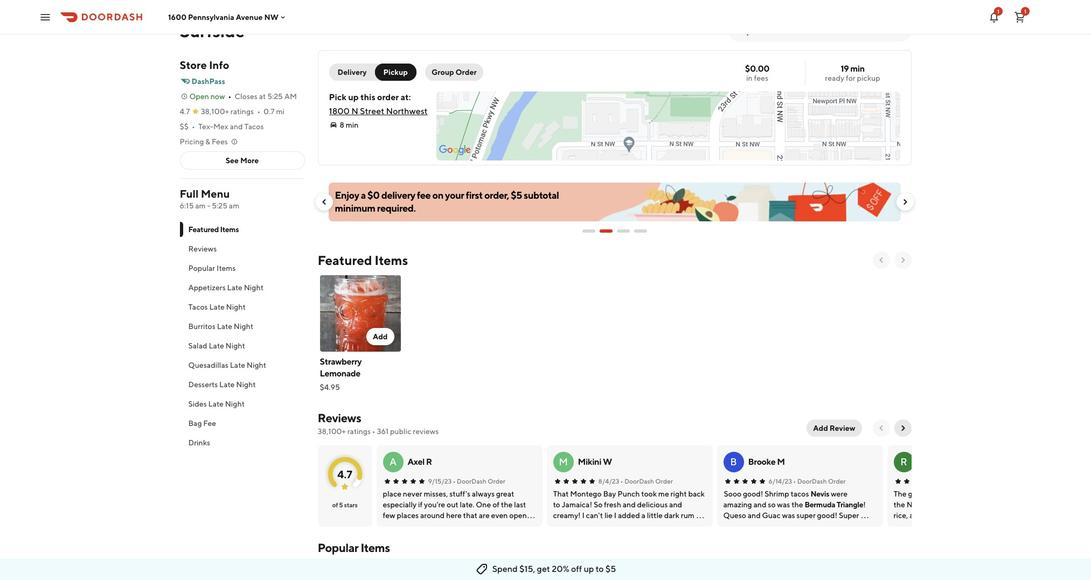 Task type: vqa. For each thing, say whether or not it's contained in the screenshot.
Grilled Salmon Plate (GF)
no



Task type: locate. For each thing, give the bounding box(es) containing it.
up left to
[[584, 564, 594, 575]]

reviews up popular items
[[188, 245, 217, 253]]

night for appetizers late night
[[244, 284, 264, 292]]

1 horizontal spatial 4.7
[[337, 468, 353, 481]]

4.7 up $$
[[180, 107, 190, 116]]

night down quesadillas late night button
[[236, 381, 256, 389]]

night up desserts late night button
[[247, 361, 266, 370]]

this right from
[[492, 557, 505, 566]]

b
[[731, 457, 737, 468]]

0.7
[[264, 107, 275, 116]]

order for a
[[488, 478, 506, 486]]

bag fee button
[[180, 414, 305, 433]]

0 vertical spatial $5
[[511, 190, 522, 201]]

8 min
[[340, 121, 359, 129]]

1 horizontal spatial tacos
[[244, 122, 264, 131]]

previous button of carousel image left next button of carousel image
[[877, 256, 886, 265]]

items inside button
[[217, 264, 236, 273]]

night for tacos late night
[[226, 303, 246, 312]]

popular up appetizers
[[188, 264, 215, 273]]

mikini
[[578, 457, 602, 467]]

add for add
[[373, 333, 388, 341]]

1600
[[168, 13, 187, 21]]

items up appetizers late night
[[217, 264, 236, 273]]

late down salad late night button
[[230, 361, 245, 370]]

notification bell image
[[988, 11, 1001, 23]]

1 horizontal spatial $5
[[606, 564, 616, 575]]

night down desserts late night button
[[225, 400, 245, 409]]

m right brooke
[[778, 457, 785, 467]]

and right mex
[[230, 122, 243, 131]]

items up commonly
[[361, 541, 390, 555]]

• left 361
[[372, 428, 376, 436]]

1 inside button
[[1025, 8, 1027, 14]]

appetizers
[[188, 284, 226, 292]]

0 horizontal spatial popular
[[188, 264, 215, 273]]

mex
[[213, 122, 228, 131]]

doordash right 9/15/23
[[457, 478, 487, 486]]

burritos late night button
[[180, 317, 305, 336]]

1 vertical spatial min
[[346, 121, 359, 129]]

0 horizontal spatial tacos
[[188, 303, 208, 312]]

0 horizontal spatial and
[[230, 122, 243, 131]]

2 horizontal spatial • doordash order
[[794, 478, 846, 486]]

tacos inside "button"
[[188, 303, 208, 312]]

2 horizontal spatial doordash
[[798, 478, 827, 486]]

0.7 mi
[[264, 107, 285, 116]]

• doordash order
[[453, 478, 506, 486], [621, 478, 673, 486], [794, 478, 846, 486]]

1 vertical spatial and
[[437, 557, 450, 566]]

1 • doordash order from the left
[[453, 478, 506, 486]]

1 horizontal spatial 5:25
[[267, 92, 283, 101]]

doordash right 8/4/23
[[625, 478, 654, 486]]

• doordash order for a
[[453, 478, 506, 486]]

doordash for a
[[457, 478, 487, 486]]

min for 8
[[346, 121, 359, 129]]

items inside popular items the most commonly ordered items and dishes from this store
[[361, 541, 390, 555]]

0 horizontal spatial doordash
[[457, 478, 487, 486]]

1 horizontal spatial up
[[584, 564, 594, 575]]

this inside pick up this order at: 1800 n street northwest
[[361, 92, 376, 102]]

next image
[[899, 424, 908, 433]]

featured
[[188, 225, 219, 234], [318, 253, 372, 268]]

the
[[318, 557, 331, 566]]

strawberry lemonade image up strawberry
[[320, 275, 401, 352]]

add inside button
[[814, 424, 828, 433]]

reviews for reviews
[[188, 245, 217, 253]]

5:25 right -
[[212, 202, 228, 210]]

0 vertical spatial previous button of carousel image
[[320, 198, 329, 206]]

night for quesadillas late night
[[247, 361, 266, 370]]

next button of carousel image
[[899, 256, 908, 265]]

0 horizontal spatial • doordash order
[[453, 478, 506, 486]]

reviews
[[413, 428, 439, 436]]

0 vertical spatial this
[[361, 92, 376, 102]]

fees
[[212, 137, 228, 146]]

brooke m
[[749, 457, 785, 467]]

see
[[226, 156, 239, 165]]

a
[[361, 190, 366, 201]]

• doordash order for m
[[621, 478, 673, 486]]

$5 right to
[[606, 564, 616, 575]]

0 horizontal spatial 1
[[998, 8, 1000, 14]]

reviews down $4.95 at the bottom left of page
[[318, 411, 361, 425]]

1 horizontal spatial reviews
[[318, 411, 361, 425]]

reviews inside 'button'
[[188, 245, 217, 253]]

order
[[456, 68, 477, 77], [488, 478, 506, 486], [656, 478, 673, 486], [829, 478, 846, 486]]

9/15/23
[[428, 478, 452, 486]]

0 horizontal spatial 4.7
[[180, 107, 190, 116]]

1 horizontal spatial popular
[[318, 541, 359, 555]]

1 vertical spatial 38,100+
[[318, 428, 346, 436]]

1 horizontal spatial am
[[229, 202, 239, 210]]

0 horizontal spatial 5:25
[[212, 202, 228, 210]]

items
[[220, 225, 239, 234], [375, 253, 408, 268], [217, 264, 236, 273], [361, 541, 390, 555]]

1 horizontal spatial strawberry lemonade image
[[534, 576, 611, 581]]

0 vertical spatial popular
[[188, 264, 215, 273]]

delivery
[[338, 68, 367, 77]]

featured down -
[[188, 225, 219, 234]]

this inside popular items the most commonly ordered items and dishes from this store
[[492, 557, 505, 566]]

• doordash order up nevis
[[794, 478, 846, 486]]

previous button of carousel image
[[320, 198, 329, 206], [877, 256, 886, 265]]

r down next image
[[901, 457, 908, 468]]

featured items down minimum
[[318, 253, 408, 268]]

ratings left 361
[[348, 428, 371, 436]]

$5
[[511, 190, 522, 201], [606, 564, 616, 575]]

• doordash order right 9/15/23
[[453, 478, 506, 486]]

min for 19
[[851, 64, 865, 74]]

1 vertical spatial 5:25
[[212, 202, 228, 210]]

0 horizontal spatial strawberry lemonade image
[[320, 275, 401, 352]]

ratings down 'closes'
[[231, 107, 254, 116]]

0 vertical spatial min
[[851, 64, 865, 74]]

drinks
[[188, 439, 210, 447]]

late down popular items button
[[227, 284, 243, 292]]

minimum
[[335, 203, 376, 214]]

review
[[830, 424, 856, 433]]

$15,
[[520, 564, 536, 575]]

strawberry lemonade image
[[320, 275, 401, 352], [534, 576, 611, 581]]

w
[[603, 457, 612, 467]]

• doordash order right 8/4/23
[[621, 478, 673, 486]]

tacos late night button
[[180, 298, 305, 317]]

2 • doordash order from the left
[[621, 478, 673, 486]]

tacos down the 0.7
[[244, 122, 264, 131]]

0 horizontal spatial add
[[373, 333, 388, 341]]

mikini w
[[578, 457, 612, 467]]

late for quesadillas
[[230, 361, 245, 370]]

0 horizontal spatial min
[[346, 121, 359, 129]]

and
[[230, 122, 243, 131], [437, 557, 450, 566]]

1 vertical spatial featured items
[[318, 253, 408, 268]]

$0.00 in fees
[[745, 64, 770, 82]]

1 doordash from the left
[[457, 478, 487, 486]]

axel r
[[408, 457, 432, 467]]

1 horizontal spatial ratings
[[348, 428, 371, 436]]

add review
[[814, 424, 856, 433]]

late right salad
[[209, 342, 224, 350]]

get
[[537, 564, 550, 575]]

late for sides
[[208, 400, 224, 409]]

1 items, open order cart image
[[1014, 11, 1027, 23]]

previous image
[[877, 424, 886, 433]]

• inside reviews 38,100+ ratings • 361 public reviews
[[372, 428, 376, 436]]

popular up most
[[318, 541, 359, 555]]

this
[[361, 92, 376, 102], [492, 557, 505, 566]]

reviews
[[188, 245, 217, 253], [318, 411, 361, 425]]

38,100+ down reviews 'link'
[[318, 428, 346, 436]]

this up street
[[361, 92, 376, 102]]

min inside 19 min ready for pickup
[[851, 64, 865, 74]]

1 vertical spatial 4.7
[[337, 468, 353, 481]]

1 vertical spatial this
[[492, 557, 505, 566]]

1 vertical spatial add
[[814, 424, 828, 433]]

desserts late night
[[188, 381, 256, 389]]

0 vertical spatial and
[[230, 122, 243, 131]]

am
[[284, 92, 297, 101]]

quesadillas
[[188, 361, 229, 370]]

reviews inside reviews 38,100+ ratings • 361 public reviews
[[318, 411, 361, 425]]

0 vertical spatial featured
[[188, 225, 219, 234]]

salad late night button
[[180, 336, 305, 356]]

• right 8/4/23
[[621, 478, 623, 486]]

1 vertical spatial strawberry lemonade image
[[534, 576, 611, 581]]

first
[[466, 190, 483, 201]]

1 horizontal spatial featured items
[[318, 253, 408, 268]]

1 horizontal spatial and
[[437, 557, 450, 566]]

1 vertical spatial featured
[[318, 253, 372, 268]]

stars
[[344, 501, 358, 509]]

1 horizontal spatial featured
[[318, 253, 372, 268]]

0 horizontal spatial previous button of carousel image
[[320, 198, 329, 206]]

1 vertical spatial reviews
[[318, 411, 361, 425]]

a
[[390, 457, 397, 468]]

doordash up nevis
[[798, 478, 827, 486]]

min
[[851, 64, 865, 74], [346, 121, 359, 129]]

0 vertical spatial 4.7
[[180, 107, 190, 116]]

late right the sides
[[208, 400, 224, 409]]

m left mikini
[[559, 457, 568, 468]]

add
[[373, 333, 388, 341], [814, 424, 828, 433]]

late down "quesadillas late night"
[[219, 381, 235, 389]]

$5 right order, at top left
[[511, 190, 522, 201]]

38,100+ inside reviews 38,100+ ratings • 361 public reviews
[[318, 428, 346, 436]]

min right 19
[[851, 64, 865, 74]]

1 vertical spatial tacos
[[188, 303, 208, 312]]

night up tacos late night "button"
[[244, 284, 264, 292]]

min right 8
[[346, 121, 359, 129]]

1 horizontal spatial min
[[851, 64, 865, 74]]

1 horizontal spatial 1
[[1025, 8, 1027, 14]]

reviews button
[[180, 239, 305, 259]]

order inside button
[[456, 68, 477, 77]]

1 vertical spatial $5
[[606, 564, 616, 575]]

r right axel
[[426, 457, 432, 467]]

0 horizontal spatial up
[[348, 92, 359, 102]]

spend $15, get 20% off up to $5
[[493, 564, 616, 575]]

night down burritos late night button
[[226, 342, 245, 350]]

pricing & fees
[[180, 137, 228, 146]]

order methods option group
[[329, 64, 417, 81]]

• right now
[[228, 92, 232, 101]]

$0
[[368, 190, 380, 201]]

reviews for reviews 38,100+ ratings • 361 public reviews
[[318, 411, 361, 425]]

powered by google image
[[439, 145, 471, 156]]

late up burritos late night
[[209, 303, 225, 312]]

popular inside popular items the most commonly ordered items and dishes from this store
[[318, 541, 359, 555]]

salad
[[188, 342, 207, 350]]

popular inside popular items button
[[188, 264, 215, 273]]

add inside button
[[373, 333, 388, 341]]

1 vertical spatial popular
[[318, 541, 359, 555]]

am left -
[[195, 202, 206, 210]]

fee
[[417, 190, 431, 201]]

featured down minimum
[[318, 253, 372, 268]]

and right items at left bottom
[[437, 557, 450, 566]]

0 horizontal spatial 38,100+
[[201, 107, 229, 116]]

0 vertical spatial ratings
[[231, 107, 254, 116]]

• doordash order for b
[[794, 478, 846, 486]]

1 vertical spatial ratings
[[348, 428, 371, 436]]

0 vertical spatial strawberry lemonade image
[[320, 275, 401, 352]]

5:25 right at
[[267, 92, 283, 101]]

0 vertical spatial add
[[373, 333, 388, 341]]

reviews link
[[318, 411, 361, 425]]

1 1 from the left
[[998, 8, 1000, 14]]

group
[[432, 68, 454, 77]]

2 doordash from the left
[[625, 478, 654, 486]]

1 for notification bell icon
[[998, 8, 1000, 14]]

ratings
[[231, 107, 254, 116], [348, 428, 371, 436]]

pricing & fees button
[[180, 136, 239, 147]]

0 vertical spatial featured items
[[188, 225, 239, 234]]

4.7 up "of 5 stars"
[[337, 468, 353, 481]]

featured items down -
[[188, 225, 239, 234]]

0 horizontal spatial am
[[195, 202, 206, 210]]

1 horizontal spatial doordash
[[625, 478, 654, 486]]

0 vertical spatial up
[[348, 92, 359, 102]]

items down required.
[[375, 253, 408, 268]]

night up burritos late night button
[[226, 303, 246, 312]]

am down menu
[[229, 202, 239, 210]]

night inside "button"
[[226, 303, 246, 312]]

0 horizontal spatial $5
[[511, 190, 522, 201]]

sides
[[188, 400, 207, 409]]

0 vertical spatial reviews
[[188, 245, 217, 253]]

38,100+ down now
[[201, 107, 229, 116]]

late inside "button"
[[209, 303, 225, 312]]

0 horizontal spatial reviews
[[188, 245, 217, 253]]

1 horizontal spatial 38,100+
[[318, 428, 346, 436]]

late for burritos
[[217, 322, 232, 331]]

1 horizontal spatial • doordash order
[[621, 478, 673, 486]]

strawberry lemonade image down off
[[534, 576, 611, 581]]

0 horizontal spatial this
[[361, 92, 376, 102]]

order for b
[[829, 478, 846, 486]]

nevis
[[811, 490, 830, 499]]

tacos up burritos
[[188, 303, 208, 312]]

late down tacos late night
[[217, 322, 232, 331]]

popular
[[188, 264, 215, 273], [318, 541, 359, 555]]

up inside pick up this order at: 1800 n street northwest
[[348, 92, 359, 102]]

5:25
[[267, 92, 283, 101], [212, 202, 228, 210]]

northwest
[[386, 106, 428, 116]]

1 left 1 button
[[998, 8, 1000, 14]]

add review button
[[807, 420, 862, 437]]

up up n
[[348, 92, 359, 102]]

night down tacos late night "button"
[[234, 322, 253, 331]]

1 horizontal spatial this
[[492, 557, 505, 566]]

3 doordash from the left
[[798, 478, 827, 486]]

previous button of carousel image left enjoy
[[320, 198, 329, 206]]

3 • doordash order from the left
[[794, 478, 846, 486]]

38,100+ ratings •
[[201, 107, 260, 116]]

public
[[390, 428, 412, 436]]

1 right notification bell icon
[[1025, 8, 1027, 14]]

2 1 from the left
[[1025, 8, 1027, 14]]

1
[[998, 8, 1000, 14], [1025, 8, 1027, 14]]

nevis bermuda triangle
[[805, 490, 864, 509]]

avenue
[[236, 13, 263, 21]]

dishes
[[452, 557, 473, 566]]

361
[[377, 428, 389, 436]]

1 vertical spatial previous button of carousel image
[[877, 256, 886, 265]]

1 horizontal spatial add
[[814, 424, 828, 433]]

axel
[[408, 457, 425, 467]]



Task type: describe. For each thing, give the bounding box(es) containing it.
of
[[332, 501, 338, 509]]

quesadillas late night button
[[180, 356, 305, 375]]

store
[[506, 557, 524, 566]]

0 horizontal spatial featured
[[188, 225, 219, 234]]

doordash for m
[[625, 478, 654, 486]]

closes
[[235, 92, 258, 101]]

burritos
[[188, 322, 216, 331]]

items up reviews 'button'
[[220, 225, 239, 234]]

2 am from the left
[[229, 202, 239, 210]]

$0.00
[[745, 64, 770, 74]]

Delivery radio
[[329, 64, 382, 81]]

bermuda triangle button
[[805, 500, 864, 511]]

late for appetizers
[[227, 284, 243, 292]]

• right $$
[[192, 122, 195, 131]]

off
[[571, 564, 582, 575]]

1 horizontal spatial m
[[778, 457, 785, 467]]

group order button
[[425, 64, 483, 81]]

0 horizontal spatial ratings
[[231, 107, 254, 116]]

1 vertical spatial up
[[584, 564, 594, 575]]

see more button
[[180, 152, 304, 169]]

at:
[[401, 92, 411, 102]]

full
[[180, 188, 199, 200]]

order
[[377, 92, 399, 102]]

-
[[207, 202, 211, 210]]

tex-
[[198, 122, 213, 131]]

6/14/23
[[769, 478, 793, 486]]

20%
[[552, 564, 570, 575]]

0 vertical spatial 38,100+
[[201, 107, 229, 116]]

sides late night button
[[180, 395, 305, 414]]

pickup
[[384, 68, 408, 77]]

strawberry lemonade $4.95
[[320, 357, 362, 392]]

to
[[596, 564, 604, 575]]

your
[[445, 190, 464, 201]]

store
[[180, 59, 207, 71]]

and inside popular items the most commonly ordered items and dishes from this store
[[437, 557, 450, 566]]

menu
[[201, 188, 230, 200]]

late for salad
[[209, 342, 224, 350]]

spend
[[493, 564, 518, 575]]

brooke
[[749, 457, 776, 467]]

late for desserts
[[219, 381, 235, 389]]

bermuda
[[805, 501, 836, 509]]

tacos late night
[[188, 303, 246, 312]]

1600 pennsylvania avenue nw button
[[168, 13, 287, 21]]

&
[[205, 137, 210, 146]]

$5 inside enjoy a $0 delivery fee on your first order, $5 subtotal minimum required.
[[511, 190, 522, 201]]

triangle
[[837, 501, 864, 509]]

bag fee
[[188, 419, 216, 428]]

popular for popular items
[[188, 264, 215, 273]]

surfside
[[180, 20, 245, 41]]

from
[[475, 557, 491, 566]]

bag
[[188, 419, 202, 428]]

items inside 'heading'
[[375, 253, 408, 268]]

subtotal
[[524, 190, 559, 201]]

1600 pennsylvania avenue nw
[[168, 13, 279, 21]]

1 horizontal spatial previous button of carousel image
[[877, 256, 886, 265]]

featured inside 'heading'
[[318, 253, 372, 268]]

add button
[[367, 328, 394, 346]]

1 button
[[1010, 6, 1031, 28]]

drinks button
[[180, 433, 305, 453]]

see more
[[226, 156, 259, 165]]

featured items heading
[[318, 252, 408, 269]]

6:15
[[180, 202, 194, 210]]

map region
[[313, 87, 1003, 225]]

now
[[211, 92, 225, 101]]

order for m
[[656, 478, 673, 486]]

• left the 0.7
[[257, 107, 260, 116]]

8
[[340, 121, 344, 129]]

on
[[433, 190, 444, 201]]

1800
[[329, 106, 350, 116]]

doordash for b
[[798, 478, 827, 486]]

open menu image
[[39, 11, 52, 23]]

$$ • tex-mex and tacos
[[180, 122, 264, 131]]

• right 9/15/23
[[453, 478, 456, 486]]

popular items button
[[180, 259, 305, 278]]

popular items
[[188, 264, 236, 273]]

0 horizontal spatial r
[[426, 457, 432, 467]]

• closes at 5:25 am
[[228, 92, 297, 101]]

popular for popular items the most commonly ordered items and dishes from this store
[[318, 541, 359, 555]]

commonly
[[351, 557, 387, 566]]

items
[[417, 557, 436, 566]]

1 horizontal spatial r
[[901, 457, 908, 468]]

pricing
[[180, 137, 204, 146]]

group order
[[432, 68, 477, 77]]

0 horizontal spatial m
[[559, 457, 568, 468]]

Item Search search field
[[757, 25, 903, 37]]

1 for 1 items, open order cart icon
[[1025, 8, 1027, 14]]

Pickup radio
[[375, 64, 417, 81]]

$$
[[180, 122, 189, 131]]

ratings inside reviews 38,100+ ratings • 361 public reviews
[[348, 428, 371, 436]]

late for tacos
[[209, 303, 225, 312]]

lemonade
[[320, 369, 361, 379]]

info
[[209, 59, 229, 71]]

8/4/23
[[599, 478, 620, 486]]

full menu 6:15 am - 5:25 am
[[180, 188, 239, 210]]

quesadillas late night
[[188, 361, 266, 370]]

night for salad late night
[[226, 342, 245, 350]]

5:25 inside full menu 6:15 am - 5:25 am
[[212, 202, 228, 210]]

desserts
[[188, 381, 218, 389]]

ready
[[826, 74, 845, 82]]

desserts late night button
[[180, 375, 305, 395]]

• right 6/14/23
[[794, 478, 796, 486]]

of 5 stars
[[332, 501, 358, 509]]

enjoy
[[335, 190, 359, 201]]

night for sides late night
[[225, 400, 245, 409]]

nevis button
[[811, 489, 830, 500]]

burritos late night
[[188, 322, 253, 331]]

0 vertical spatial tacos
[[244, 122, 264, 131]]

night for desserts late night
[[236, 381, 256, 389]]

0 horizontal spatial featured items
[[188, 225, 239, 234]]

nw
[[264, 13, 279, 21]]

strawberry
[[320, 357, 362, 367]]

1 am from the left
[[195, 202, 206, 210]]

pick
[[329, 92, 347, 102]]

0 vertical spatial 5:25
[[267, 92, 283, 101]]

$4.95
[[320, 383, 340, 392]]

fee
[[203, 419, 216, 428]]

appetizers late night button
[[180, 278, 305, 298]]

select promotional banner element
[[582, 222, 647, 241]]

night for burritos late night
[[234, 322, 253, 331]]

next button of carousel image
[[901, 198, 910, 206]]

add for add review
[[814, 424, 828, 433]]

open
[[189, 92, 209, 101]]



